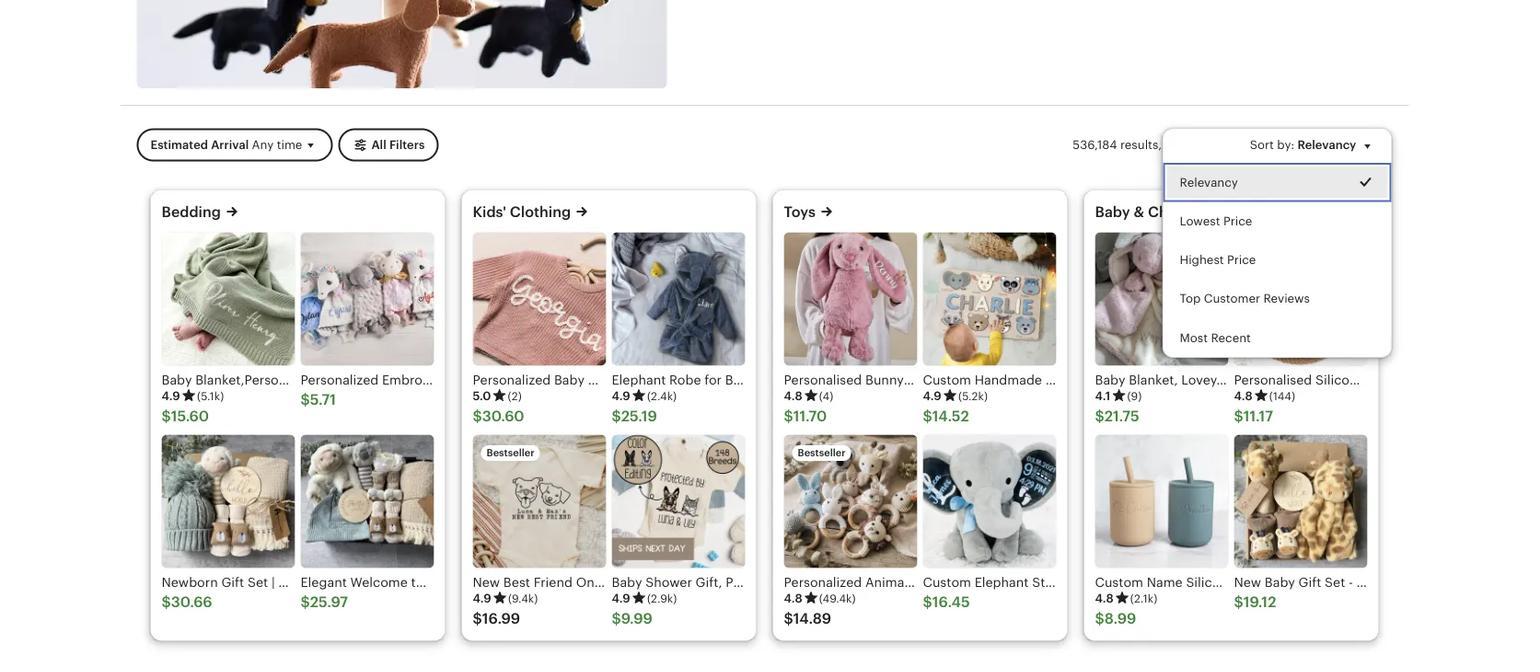 Task type: describe. For each thing, give the bounding box(es) containing it.
personalised bunny rabbit plush toy,custom embroidered bunny rabbit,monogrammed bunny rabbit plush,bunny soft toy,flower girl proposal gift image
[[784, 233, 918, 366]]

kids'
[[473, 204, 507, 221]]

4.9 for 25.19
[[612, 390, 631, 404]]

536,184 results, with ads
[[1073, 138, 1214, 152]]

15.60
[[171, 409, 209, 425]]

$ for 16.99
[[473, 611, 482, 628]]

with
[[1164, 138, 1189, 152]]

536,184
[[1073, 138, 1118, 152]]

$ for 21.75
[[1095, 409, 1105, 425]]

elephant robe for baby boys, baby bath robe, baby robe with ears, boy baby bathrobe, elephant baby shower gift, elephant baby robe with name image
[[612, 233, 746, 366]]

$ for 11.17
[[1235, 409, 1244, 425]]

$ for 11.70
[[784, 409, 794, 425]]

ads
[[1192, 138, 1214, 152]]

$ for 25.97
[[301, 595, 310, 611]]

baby blanket,personalized embroidered name,stroller blanket,newborn baby gift ,soft breathable cotton knit, baby shower gift image
[[162, 233, 295, 366]]

personalized baby sweater: exquisitely handcrafted name & monogram | timeless keepsake for baby image
[[473, 233, 606, 366]]

menu containing relevancy
[[1163, 128, 1393, 358]]

25.97
[[310, 595, 348, 611]]

21.75
[[1105, 409, 1140, 425]]

estimated
[[151, 138, 208, 152]]

filters
[[389, 138, 425, 152]]

$ 8.99
[[1095, 611, 1137, 628]]

16.99
[[482, 611, 520, 628]]

8.99
[[1105, 611, 1137, 628]]

11.70
[[794, 409, 827, 425]]

$ for 14.52
[[923, 409, 933, 425]]

price for lowest price
[[1224, 215, 1253, 228]]

(2.4k)
[[647, 390, 677, 403]]

25.19
[[621, 409, 657, 425]]

results,
[[1121, 138, 1162, 152]]

any
[[252, 138, 274, 152]]

kids' clothing link
[[473, 204, 571, 221]]

toys link
[[784, 204, 816, 221]]

all filters
[[372, 138, 425, 152]]

14.52
[[933, 409, 970, 425]]

(5.2k)
[[959, 390, 988, 403]]

custom handmade name puzzle with animals, personalized birthday gift for kids, christmas gifts for toddlers, unique new baby gift, wood toy image
[[923, 233, 1057, 366]]

16.45
[[933, 595, 970, 611]]

top
[[1180, 292, 1201, 306]]

newborn gift set | baby boy and girl gift | baby gift box for newborns | baby shower present image
[[162, 435, 295, 569]]

new baby gift set - ideal for new baby boys or girls - newborn gift box featuring safari animals - perfect for baby showers, welcoming image
[[1235, 435, 1368, 569]]

(5.1k)
[[197, 390, 224, 403]]

4.8 for 11.17
[[1235, 390, 1253, 404]]

kids' clothing
[[473, 204, 571, 221]]

new best friend onesie®, protected by dog onesie®, personalized dog name onesie®, dog name onesie®, baby shower gift, newborn baby gift image
[[473, 435, 606, 569]]

custom name silicone sippy cup with straw for baby 6+ months, no spill, personalized engraved toddler training cup - 7oz image
[[1095, 435, 1229, 569]]

all filters button
[[338, 129, 439, 162]]

(144)
[[1270, 390, 1296, 403]]

highest price
[[1180, 253, 1257, 267]]

time
[[277, 138, 302, 152]]

(2.1k)
[[1131, 593, 1158, 605]]

19.12
[[1244, 595, 1277, 611]]

bedding
[[162, 204, 221, 221]]

4.8 for 11.70
[[784, 390, 803, 404]]

child
[[1148, 204, 1186, 221]]

$ for 16.45
[[923, 595, 933, 611]]

11.17
[[1244, 409, 1274, 425]]

$ 25.97
[[301, 595, 348, 611]]

$ for 25.19
[[612, 409, 621, 425]]



Task type: vqa. For each thing, say whether or not it's contained in the screenshot.
8.99 4.8
yes



Task type: locate. For each thing, give the bounding box(es) containing it.
$ 30.66
[[162, 595, 212, 611]]

4.8 for 14.89
[[784, 592, 803, 606]]

0 vertical spatial relevancy
[[1298, 138, 1357, 152]]

4.1
[[1095, 390, 1111, 404]]

4.8 for 8.99
[[1095, 592, 1114, 606]]

estimated arrival any time
[[151, 138, 302, 152]]

4.8 up $ 14.89
[[784, 592, 803, 606]]

$ 25.19
[[612, 409, 657, 425]]

$ for 19.12
[[1235, 595, 1244, 611]]

$ 30.60
[[473, 409, 525, 425]]

price right care
[[1224, 215, 1253, 228]]

(4)
[[819, 390, 834, 403]]

lowest price
[[1180, 215, 1253, 228]]

toys
[[784, 204, 816, 221]]

baby shower gift, protected by pets onesie®, custom dogs and cats onesie®, personalized baby gift, custom dog and cat breeds, baby gift. image
[[612, 435, 746, 569]]

relevancy right by:
[[1298, 138, 1357, 152]]

4.9 for 9.99
[[612, 592, 631, 606]]

baby blanket, lovey, personalized blanket, security blanket, luvster, new baby, 16" animal lovey, baby shower gift image
[[1095, 233, 1229, 366]]

highest
[[1180, 253, 1225, 267]]

$
[[301, 392, 310, 409], [162, 409, 171, 425], [473, 409, 482, 425], [612, 409, 621, 425], [784, 409, 794, 425], [923, 409, 933, 425], [1095, 409, 1105, 425], [1235, 409, 1244, 425], [162, 595, 171, 611], [301, 595, 310, 611], [923, 595, 933, 611], [1235, 595, 1244, 611], [473, 611, 482, 628], [612, 611, 621, 628], [784, 611, 794, 628], [1095, 611, 1105, 628]]

most recent
[[1180, 331, 1251, 345]]

highest price link
[[1164, 241, 1392, 280]]

customer
[[1204, 292, 1261, 306]]

bestseller down the '30.60'
[[487, 448, 535, 459]]

menu
[[1163, 128, 1393, 358]]

relevancy up care
[[1180, 176, 1239, 190]]

price for highest price
[[1228, 253, 1257, 267]]

1 vertical spatial relevancy
[[1180, 176, 1239, 190]]

1 horizontal spatial relevancy
[[1298, 138, 1357, 152]]

$ for 15.60
[[162, 409, 171, 425]]

relevancy link
[[1164, 163, 1392, 202]]

30.60
[[482, 409, 525, 425]]

4.8
[[784, 390, 803, 404], [1235, 390, 1253, 404], [784, 592, 803, 606], [1095, 592, 1114, 606]]

bestseller
[[487, 448, 535, 459], [798, 448, 846, 459]]

$ 19.12
[[1235, 595, 1277, 611]]

2 bestseller from the left
[[798, 448, 846, 459]]

lowest
[[1180, 215, 1221, 228]]

clothing
[[510, 204, 571, 221]]

4.8 up '$ 11.70'
[[784, 390, 803, 404]]

price
[[1224, 215, 1253, 228], [1228, 253, 1257, 267]]

bestseller for $ 30.60
[[487, 448, 535, 459]]

arrival
[[211, 138, 249, 152]]

4.9 up $ 15.60 on the bottom of page
[[162, 390, 180, 404]]

$ 14.52
[[923, 409, 970, 425]]

14.89
[[794, 611, 832, 628]]

baby
[[1095, 204, 1131, 221]]

$ 14.89
[[784, 611, 832, 628]]

4.9 up $ 9.99
[[612, 592, 631, 606]]

reviews
[[1264, 292, 1310, 306]]

9.99
[[621, 611, 653, 628]]

1 horizontal spatial bestseller
[[798, 448, 846, 459]]

$ 16.99
[[473, 611, 520, 628]]

bestseller for $ 11.70
[[798, 448, 846, 459]]

4.9 up the "$ 16.99" on the bottom
[[473, 592, 492, 606]]

(2.9k)
[[647, 593, 677, 605]]

(9.4k)
[[508, 593, 538, 605]]

(49.4k)
[[819, 593, 856, 605]]

4.9 for 16.99
[[473, 592, 492, 606]]

(9)
[[1128, 390, 1142, 403]]

relevancy
[[1298, 138, 1357, 152], [1180, 176, 1239, 190]]

0 horizontal spatial bestseller
[[487, 448, 535, 459]]

most recent link
[[1164, 319, 1392, 358]]

1 bestseller from the left
[[487, 448, 535, 459]]

$ 5.71
[[301, 392, 336, 409]]

$ 11.70
[[784, 409, 827, 425]]

30.66
[[171, 595, 212, 611]]

$ for 30.60
[[473, 409, 482, 425]]

(2)
[[508, 390, 522, 403]]

4.8 up $ 11.17
[[1235, 390, 1253, 404]]

sort
[[1250, 138, 1275, 152]]

$ for 30.66
[[162, 595, 171, 611]]

bestseller down 11.70 at the right bottom of the page
[[798, 448, 846, 459]]

$ 15.60
[[162, 409, 209, 425]]

4.9
[[162, 390, 180, 404], [612, 390, 631, 404], [923, 390, 942, 404], [473, 592, 492, 606], [612, 592, 631, 606]]

$ for 8.99
[[1095, 611, 1105, 628]]

5.71
[[310, 392, 336, 409]]

personalized animal crochet rattle | baby shower gift | custom wooden baby rattle | crochet rattle toy | newborn gift for christmas image
[[784, 435, 918, 569]]

all
[[372, 138, 387, 152]]

4.9 for 15.60
[[162, 390, 180, 404]]

top customer reviews link
[[1164, 280, 1392, 319]]

recent
[[1211, 331, 1251, 345]]

4.9 up '$ 14.52'
[[923, 390, 942, 404]]

bedding link
[[162, 204, 221, 221]]

$ 9.99
[[612, 611, 653, 628]]

by:
[[1278, 138, 1295, 152]]

baby & child care
[[1095, 204, 1223, 221]]

$ for 5.71
[[301, 392, 310, 409]]

personalised silicone weaning set,custom baby plate,cartoon weaning set for toddler baby kids,feeding set with name,baby shower gift for her image
[[1235, 233, 1368, 366]]

baby & child care link
[[1095, 204, 1223, 221]]

0 horizontal spatial relevancy
[[1180, 176, 1239, 190]]

$ 21.75
[[1095, 409, 1140, 425]]

5.0
[[473, 390, 491, 404]]

0 vertical spatial price
[[1224, 215, 1253, 228]]

1 vertical spatial price
[[1228, 253, 1257, 267]]

4.9 for 14.52
[[923, 390, 942, 404]]

most
[[1180, 331, 1208, 345]]

custom elephant stuffed animal - the perfect baby shower and newborn gift, birth announcement, and warm welcome for the new baby image
[[923, 435, 1057, 569]]

4.8 up $ 8.99
[[1095, 592, 1114, 606]]

$ 11.17
[[1235, 409, 1274, 425]]

4.9 up $ 25.19 on the left of page
[[612, 390, 631, 404]]

sort by: relevancy
[[1250, 138, 1357, 152]]

lowest price link
[[1164, 202, 1392, 241]]

price up top customer reviews
[[1228, 253, 1257, 267]]

$ for 9.99
[[612, 611, 621, 628]]

personalized embroidered baby shower gifts,personalized baby comforter blankets,custom baby shower gifts,baby gifts for new moms,baby gifts image
[[301, 233, 434, 366]]

care
[[1189, 204, 1223, 221]]

$ 16.45
[[923, 595, 970, 611]]

$ for 14.89
[[784, 611, 794, 628]]

elegant welcome to the world baby gifts - perfect for baby boys and baby girls image
[[301, 435, 434, 569]]

&
[[1134, 204, 1145, 221]]

top customer reviews
[[1180, 292, 1310, 306]]



